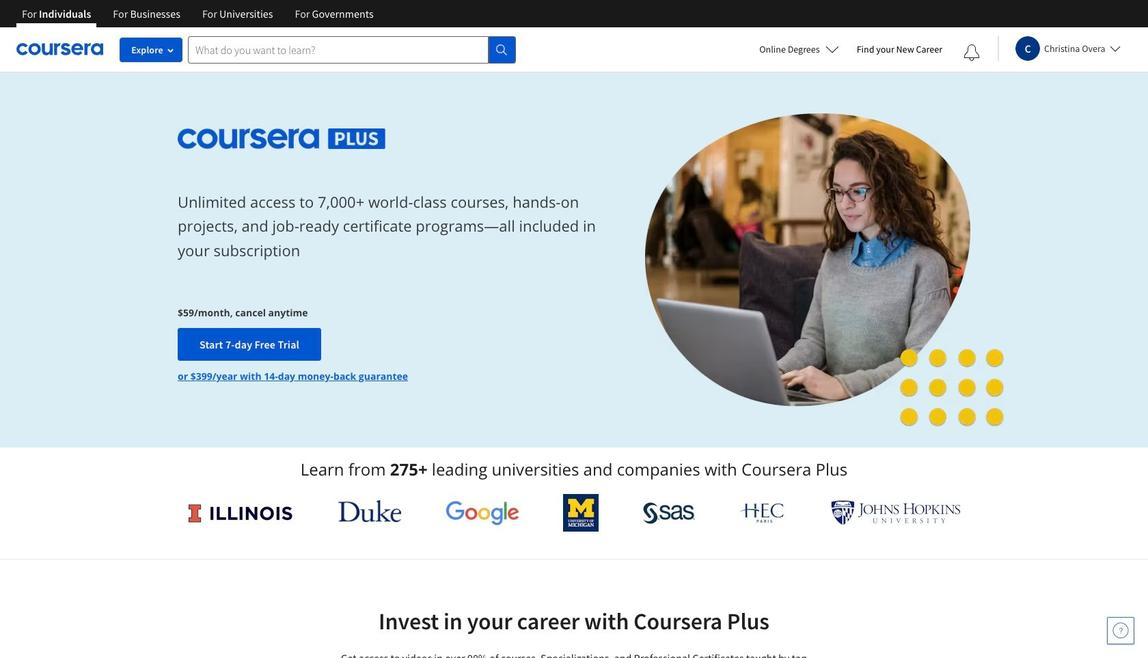 Task type: describe. For each thing, give the bounding box(es) containing it.
johns hopkins university image
[[831, 500, 961, 526]]

coursera plus image
[[178, 128, 386, 149]]

help center image
[[1113, 623, 1129, 639]]

duke university image
[[338, 500, 401, 522]]

What do you want to learn? text field
[[188, 36, 489, 63]]

hec paris image
[[739, 499, 787, 527]]

coursera image
[[16, 38, 103, 60]]

sas image
[[643, 502, 695, 524]]



Task type: locate. For each thing, give the bounding box(es) containing it.
university of illinois at urbana-champaign image
[[187, 502, 294, 524]]

university of michigan image
[[563, 494, 599, 532]]

google image
[[445, 500, 519, 526]]

banner navigation
[[11, 0, 385, 27]]

None search field
[[188, 36, 516, 63]]



Task type: vqa. For each thing, say whether or not it's contained in the screenshot.
University of Michigan image
yes



